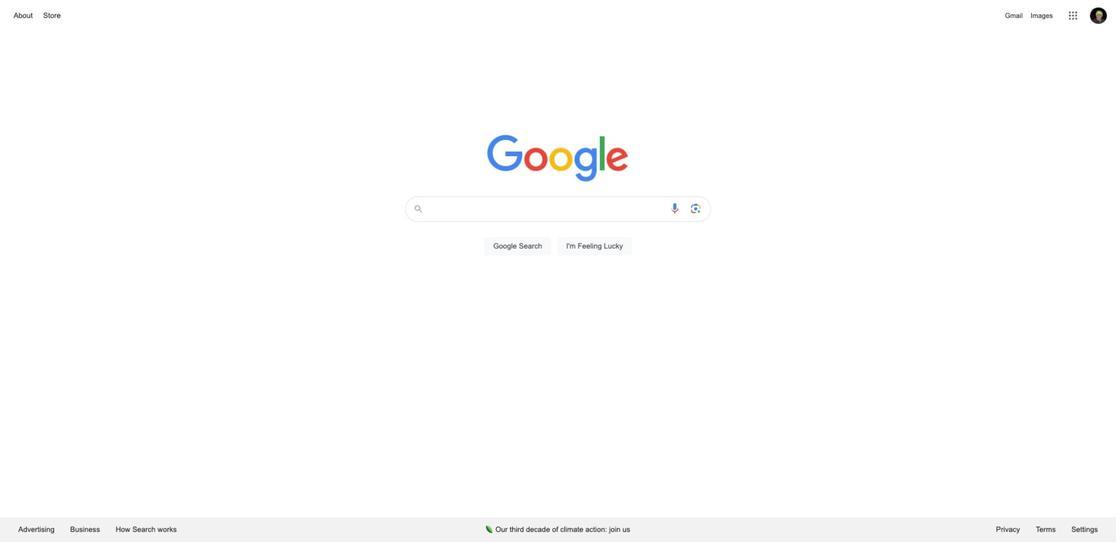 Task type: vqa. For each thing, say whether or not it's contained in the screenshot.
"search field"
yes



Task type: locate. For each thing, give the bounding box(es) containing it.
None search field
[[10, 194, 1106, 268]]

search by voice image
[[669, 203, 681, 215]]

google image
[[487, 135, 630, 183]]



Task type: describe. For each thing, give the bounding box(es) containing it.
search by image image
[[690, 203, 702, 215]]



